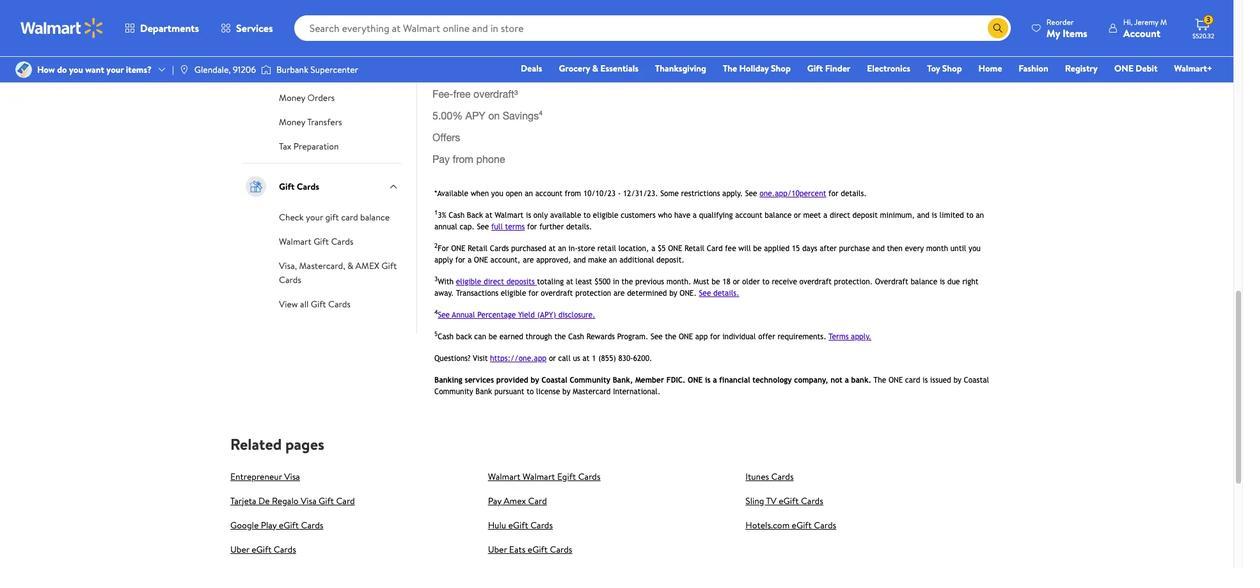 Task type: locate. For each thing, give the bounding box(es) containing it.
your left gift
[[306, 211, 323, 224]]

thanksgiving link
[[650, 61, 712, 76]]

gift inside visa, mastercard, & amex gift cards
[[382, 260, 397, 273]]

uber down 'google'
[[230, 544, 249, 556]]

electronics
[[867, 62, 911, 75]]

walmart for walmart gift cards
[[279, 235, 312, 248]]

money for money orders
[[279, 91, 305, 104]]

your
[[106, 63, 124, 76], [306, 211, 323, 224]]

2 shop from the left
[[943, 62, 962, 75]]

visa
[[284, 471, 300, 484], [301, 495, 317, 508]]

uber for uber egift cards
[[230, 544, 249, 556]]

finder
[[825, 62, 851, 75]]

visa,
[[279, 260, 297, 273]]

check your gift card balance
[[279, 211, 390, 224]]

0 horizontal spatial &
[[311, 67, 317, 80]]

card right amex
[[528, 495, 547, 508]]

electronics link
[[862, 61, 917, 76]]

0 horizontal spatial shop
[[771, 62, 791, 75]]

toy shop
[[927, 62, 962, 75]]

3 $520.32
[[1193, 14, 1215, 40]]

walmart up pay at bottom
[[488, 471, 521, 484]]

uber
[[230, 544, 249, 556], [488, 544, 507, 556]]

reorder my items
[[1047, 16, 1088, 40]]

1 horizontal spatial  image
[[179, 65, 189, 75]]

card
[[336, 495, 355, 508], [528, 495, 547, 508]]

1 vertical spatial visa
[[301, 495, 317, 508]]

one debit
[[1115, 62, 1158, 75]]

jeremy
[[1135, 16, 1159, 27]]

check left "cashing"
[[279, 18, 304, 31]]

$520.32
[[1193, 31, 1215, 40]]

my
[[1047, 26, 1060, 40]]

transfers
[[307, 116, 342, 129]]

view all gift cards link
[[279, 297, 351, 311]]

2 card from the left
[[528, 495, 547, 508]]

1 vertical spatial money
[[279, 116, 305, 129]]

balance
[[360, 211, 390, 224]]

walmart gift cards
[[279, 235, 354, 248]]

& inside "link"
[[592, 62, 598, 75]]

holiday
[[740, 62, 769, 75]]

egift down play
[[252, 544, 272, 556]]

services button
[[210, 13, 284, 44]]

shop right the toy
[[943, 62, 962, 75]]

egift right hulu
[[508, 519, 529, 532]]

money transfers link
[[279, 114, 342, 129]]

want
[[85, 63, 104, 76]]

check for check your gift card balance
[[279, 211, 304, 224]]

& left amex
[[347, 260, 353, 273]]

walmart left egift
[[523, 471, 555, 484]]

check down gift cards
[[279, 211, 304, 224]]

1 horizontal spatial shop
[[943, 62, 962, 75]]

walmart up visa,
[[279, 235, 312, 248]]

tax
[[279, 140, 291, 153]]

gift right gift cards image
[[279, 180, 295, 193]]

1 uber from the left
[[230, 544, 249, 556]]

cards down tarjeta de regalo visa gift card link
[[301, 519, 324, 532]]

m
[[1161, 16, 1167, 27]]

0 vertical spatial visa
[[284, 471, 300, 484]]

2 horizontal spatial &
[[592, 62, 598, 75]]

the
[[723, 62, 737, 75]]

gift right amex
[[382, 260, 397, 273]]

burbank supercenter
[[276, 63, 358, 76]]

tv
[[766, 495, 777, 508]]

registry
[[1065, 62, 1098, 75]]

& inside visa, mastercard, & amex gift cards
[[347, 260, 353, 273]]

deals link
[[515, 61, 548, 76]]

egift
[[557, 471, 576, 484]]

home link
[[973, 61, 1008, 76]]

walmart for walmart walmart egift cards
[[488, 471, 521, 484]]

fashion link
[[1013, 61, 1054, 76]]

sling
[[746, 495, 764, 508]]

preparation
[[294, 140, 339, 153]]

visa right regalo on the left of the page
[[301, 495, 317, 508]]

 image
[[15, 61, 32, 78], [179, 65, 189, 75]]

0 vertical spatial check
[[279, 18, 304, 31]]

2 check from the top
[[279, 211, 304, 224]]

visa up tarjeta de regalo visa gift card
[[284, 471, 300, 484]]

egift down sling tv egift cards
[[792, 519, 812, 532]]

shop right holiday
[[771, 62, 791, 75]]

deposit
[[279, 67, 309, 80]]

1 check from the top
[[279, 18, 304, 31]]

1 horizontal spatial uber
[[488, 544, 507, 556]]

do
[[57, 63, 67, 76]]

the holiday shop
[[723, 62, 791, 75]]

money orders link
[[279, 90, 335, 104]]

account
[[1124, 26, 1161, 40]]

1 horizontal spatial your
[[306, 211, 323, 224]]

money up the 'tax'
[[279, 116, 305, 129]]

 image
[[261, 63, 271, 76]]

0 vertical spatial your
[[106, 63, 124, 76]]

items?
[[126, 63, 152, 76]]

walmart
[[279, 235, 312, 248], [488, 471, 521, 484], [523, 471, 555, 484]]

uber eats egift cards
[[488, 544, 572, 556]]

cards
[[297, 180, 319, 193], [331, 235, 354, 248], [279, 274, 301, 287], [328, 298, 351, 311], [578, 471, 601, 484], [772, 471, 794, 484], [801, 495, 824, 508], [301, 519, 324, 532], [531, 519, 553, 532], [814, 519, 837, 532], [274, 544, 296, 556], [550, 544, 572, 556]]

egift right play
[[279, 519, 299, 532]]

1 money from the top
[[279, 91, 305, 104]]

 image left how
[[15, 61, 32, 78]]

0 horizontal spatial uber
[[230, 544, 249, 556]]

uber left the "eats"
[[488, 544, 507, 556]]

& right the "grocery"
[[592, 62, 598, 75]]

0 horizontal spatial card
[[336, 495, 355, 508]]

card right regalo on the left of the page
[[336, 495, 355, 508]]

1 horizontal spatial walmart
[[488, 471, 521, 484]]

walmart image
[[20, 18, 104, 38]]

grocery
[[559, 62, 590, 75]]

0 horizontal spatial  image
[[15, 61, 32, 78]]

amex
[[504, 495, 526, 508]]

hulu
[[488, 519, 506, 532]]

glendale,
[[194, 63, 231, 76]]

itunes
[[746, 471, 769, 484]]

0 vertical spatial money
[[279, 91, 305, 104]]

0 horizontal spatial your
[[106, 63, 124, 76]]

hotels.com
[[746, 519, 790, 532]]

departments
[[140, 21, 199, 35]]

egift
[[779, 495, 799, 508], [279, 519, 299, 532], [508, 519, 529, 532], [792, 519, 812, 532], [252, 544, 272, 556], [528, 544, 548, 556]]

1 horizontal spatial &
[[347, 260, 353, 273]]

walmart+ link
[[1169, 61, 1219, 76]]

toy shop link
[[922, 61, 968, 76]]

0 horizontal spatial walmart
[[279, 235, 312, 248]]

 image right |
[[179, 65, 189, 75]]

related
[[230, 434, 282, 455]]

orders
[[308, 91, 335, 104]]

gift up mastercard,
[[314, 235, 329, 248]]

grocery & essentials
[[559, 62, 639, 75]]

cards inside visa, mastercard, & amex gift cards
[[279, 274, 301, 287]]

& right "deposit"
[[311, 67, 317, 80]]

cards down the card
[[331, 235, 354, 248]]

gift cards image
[[243, 174, 269, 200]]

cards down visa,
[[279, 274, 301, 287]]

play
[[261, 519, 277, 532]]

2 uber from the left
[[488, 544, 507, 556]]

gift right regalo on the left of the page
[[319, 495, 334, 508]]

your right "want" at the top of the page
[[106, 63, 124, 76]]

money down "deposit"
[[279, 91, 305, 104]]

check inside "link"
[[279, 18, 304, 31]]

all
[[300, 298, 309, 311]]

visa, mastercard, & amex gift cards link
[[279, 258, 397, 287]]

deposit & withdraw cash
[[279, 67, 378, 80]]

tax preparation
[[279, 140, 339, 153]]

cards down visa, mastercard, & amex gift cards
[[328, 298, 351, 311]]

2 money from the top
[[279, 116, 305, 129]]

egift right tv
[[779, 495, 799, 508]]

search icon image
[[993, 23, 1003, 33]]

1 vertical spatial check
[[279, 211, 304, 224]]

itunes cards
[[746, 471, 794, 484]]

walmart walmart egift cards
[[488, 471, 601, 484]]

1 horizontal spatial card
[[528, 495, 547, 508]]



Task type: describe. For each thing, give the bounding box(es) containing it.
how do you want your items?
[[37, 63, 152, 76]]

gift left finder at right top
[[808, 62, 823, 75]]

hulu egift cards link
[[488, 519, 553, 532]]

1 shop from the left
[[771, 62, 791, 75]]

sling tv egift cards link
[[746, 495, 824, 508]]

check your gift card balance link
[[279, 210, 390, 224]]

de
[[259, 495, 270, 508]]

card
[[341, 211, 358, 224]]

cashing
[[306, 18, 337, 31]]

gift
[[325, 211, 339, 224]]

cards up sling tv egift cards link
[[772, 471, 794, 484]]

cards up the hotels.com egift cards
[[801, 495, 824, 508]]

hotels.com egift cards link
[[746, 519, 837, 532]]

1 vertical spatial your
[[306, 211, 323, 224]]

the holiday shop link
[[717, 61, 797, 76]]

how
[[37, 63, 55, 76]]

1 card from the left
[[336, 495, 355, 508]]

burbank
[[276, 63, 308, 76]]

2 horizontal spatial walmart
[[523, 471, 555, 484]]

glendale, 91206
[[194, 63, 256, 76]]

home
[[979, 62, 1002, 75]]

cards up check your gift card balance link
[[297, 180, 319, 193]]

google play egift cards
[[230, 519, 324, 532]]

sling tv egift cards
[[746, 495, 824, 508]]

grocery & essentials link
[[553, 61, 644, 76]]

cards down google play egift cards
[[274, 544, 296, 556]]

entrepreneur visa
[[230, 471, 300, 484]]

hi,
[[1124, 16, 1133, 27]]

related pages
[[230, 434, 324, 455]]

uber for uber eats egift cards
[[488, 544, 507, 556]]

services
[[236, 21, 273, 35]]

egift right the "eats"
[[528, 544, 548, 556]]

items
[[1063, 26, 1088, 40]]

gift finder link
[[802, 61, 856, 76]]

& for grocery
[[592, 62, 598, 75]]

shop inside "link"
[[943, 62, 962, 75]]

cash
[[359, 67, 378, 80]]

view
[[279, 298, 298, 311]]

gift finder
[[808, 62, 851, 75]]

departments button
[[114, 13, 210, 44]]

cards up uber eats egift cards link
[[531, 519, 553, 532]]

tarjeta de regalo visa gift card
[[230, 495, 355, 508]]

pay amex card link
[[488, 495, 547, 508]]

eats
[[509, 544, 526, 556]]

money orders
[[279, 91, 335, 104]]

0 horizontal spatial visa
[[284, 471, 300, 484]]

walmart+
[[1175, 62, 1213, 75]]

1 horizontal spatial visa
[[301, 495, 317, 508]]

withdraw
[[320, 67, 357, 80]]

uber egift cards link
[[230, 544, 296, 556]]

cards right the "eats"
[[550, 544, 572, 556]]

 image for how do you want your items?
[[15, 61, 32, 78]]

visa, mastercard, & amex gift cards
[[279, 260, 397, 287]]

pay
[[488, 495, 502, 508]]

walmart gift cards link
[[279, 234, 354, 248]]

debit
[[1136, 62, 1158, 75]]

hi, jeremy m account
[[1124, 16, 1167, 40]]

mastercard,
[[299, 260, 345, 273]]

gift right all
[[311, 298, 326, 311]]

91206
[[233, 63, 256, 76]]

hotels.com egift cards
[[746, 519, 837, 532]]

uber egift cards
[[230, 544, 296, 556]]

regalo
[[272, 495, 299, 508]]

you
[[69, 63, 83, 76]]

deals
[[521, 62, 542, 75]]

money for money transfers
[[279, 116, 305, 129]]

& for deposit
[[311, 67, 317, 80]]

cards down sling tv egift cards
[[814, 519, 837, 532]]

cards right egift
[[578, 471, 601, 484]]

view all gift cards
[[279, 298, 351, 311]]

Walmart Site-Wide search field
[[294, 15, 1011, 41]]

supercenter
[[311, 63, 358, 76]]

uber eats egift cards link
[[488, 544, 572, 556]]

|
[[172, 63, 174, 76]]

check for check cashing
[[279, 18, 304, 31]]

one
[[1115, 62, 1134, 75]]

 image for glendale, 91206
[[179, 65, 189, 75]]

thanksgiving
[[655, 62, 707, 75]]

pages
[[285, 434, 324, 455]]

walmart walmart egift cards link
[[488, 471, 601, 484]]

hulu egift cards
[[488, 519, 553, 532]]

one debit link
[[1109, 61, 1164, 76]]

essentials
[[601, 62, 639, 75]]

Search search field
[[294, 15, 1011, 41]]

toy
[[927, 62, 940, 75]]

deposit & withdraw cash link
[[279, 66, 378, 80]]

reorder
[[1047, 16, 1074, 27]]

google
[[230, 519, 259, 532]]

3
[[1207, 14, 1211, 25]]

check cashing link
[[279, 17, 337, 31]]



Task type: vqa. For each thing, say whether or not it's contained in the screenshot.
peanut
no



